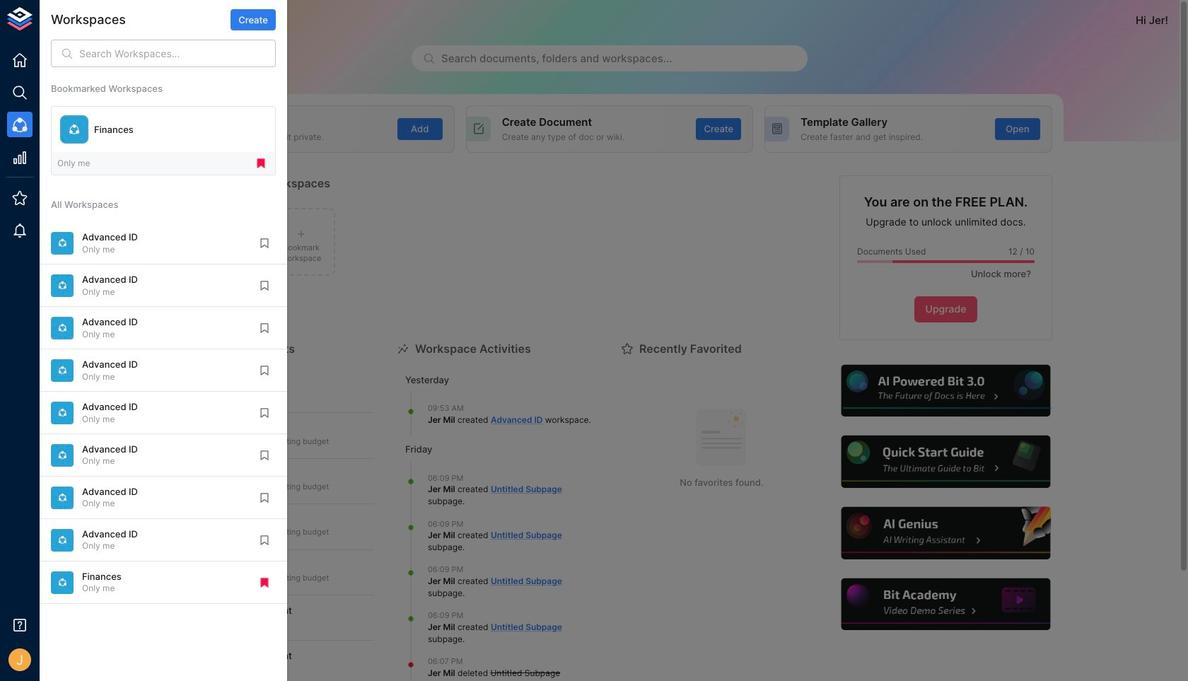 Task type: vqa. For each thing, say whether or not it's contained in the screenshot.
dialog
no



Task type: locate. For each thing, give the bounding box(es) containing it.
3 bookmark image from the top
[[258, 364, 271, 377]]

6 bookmark image from the top
[[258, 534, 271, 547]]

help image
[[840, 363, 1053, 419], [840, 434, 1053, 490], [840, 505, 1053, 562], [840, 577, 1053, 633]]

bookmark image
[[258, 322, 271, 335], [258, 492, 271, 504]]

5 bookmark image from the top
[[258, 449, 271, 462]]

bookmark image
[[258, 237, 271, 250], [258, 279, 271, 292], [258, 364, 271, 377], [258, 407, 271, 420], [258, 449, 271, 462], [258, 534, 271, 547]]

3 help image from the top
[[840, 505, 1053, 562]]

remove bookmark image
[[258, 577, 271, 589]]

0 vertical spatial bookmark image
[[258, 322, 271, 335]]

4 help image from the top
[[840, 577, 1053, 633]]

2 help image from the top
[[840, 434, 1053, 490]]

1 vertical spatial bookmark image
[[258, 492, 271, 504]]



Task type: describe. For each thing, give the bounding box(es) containing it.
remove bookmark image
[[255, 157, 268, 170]]

2 bookmark image from the top
[[258, 492, 271, 504]]

4 bookmark image from the top
[[258, 407, 271, 420]]

1 bookmark image from the top
[[258, 237, 271, 250]]

1 bookmark image from the top
[[258, 322, 271, 335]]

2 bookmark image from the top
[[258, 279, 271, 292]]

1 help image from the top
[[840, 363, 1053, 419]]

Search Workspaces... text field
[[79, 40, 276, 67]]



